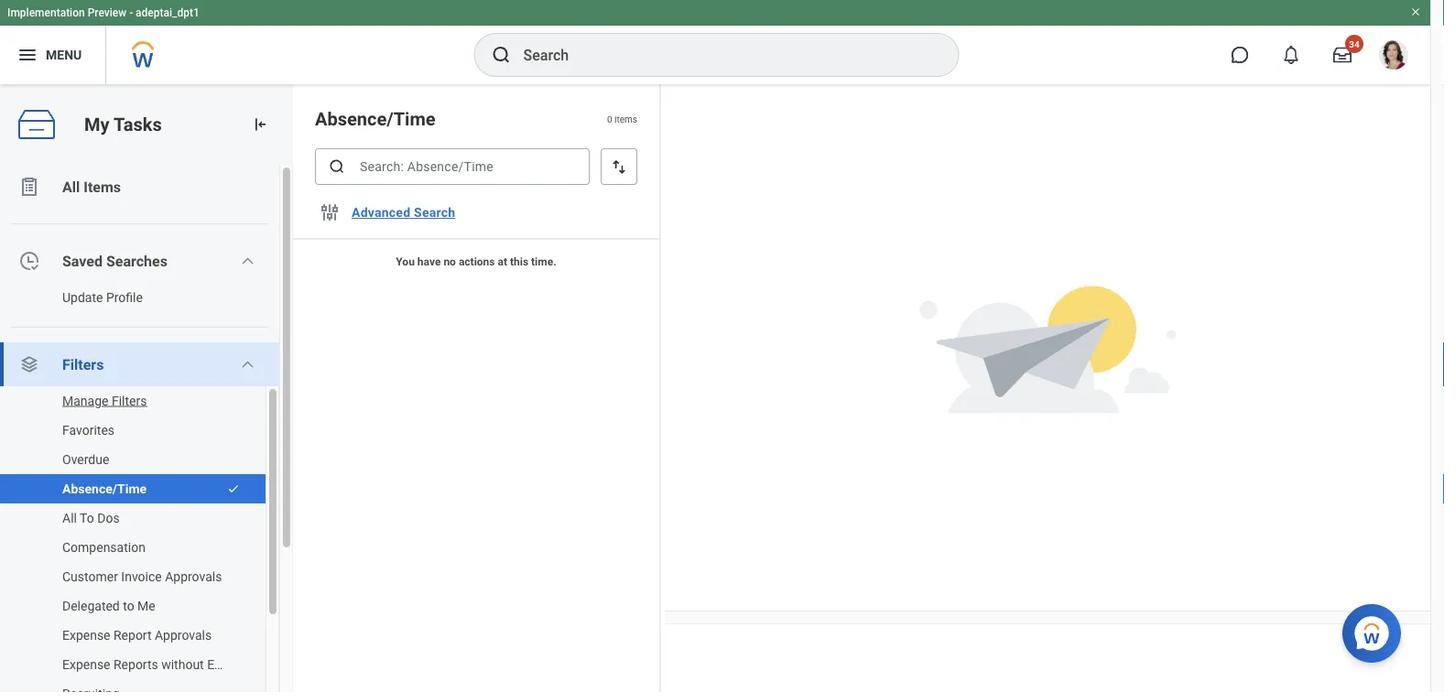 Task type: locate. For each thing, give the bounding box(es) containing it.
filters
[[62, 356, 104, 373], [112, 393, 147, 409]]

inbox large image
[[1334, 46, 1352, 64]]

chevron down image inside saved searches dropdown button
[[240, 254, 255, 268]]

0 vertical spatial all
[[62, 178, 80, 196]]

expense
[[62, 628, 110, 643], [62, 657, 110, 672]]

1 horizontal spatial search image
[[491, 44, 513, 66]]

1 vertical spatial search image
[[328, 158, 346, 176]]

1 vertical spatial chevron down image
[[240, 357, 255, 372]]

clipboard image
[[18, 176, 40, 198]]

me
[[138, 599, 156, 614]]

customer
[[62, 569, 118, 584]]

expense reports without exceptions
[[62, 657, 270, 672]]

adeptai_dpt1
[[136, 6, 200, 19]]

0 horizontal spatial filters
[[62, 356, 104, 373]]

1 list from the top
[[0, 165, 293, 693]]

report
[[114, 628, 152, 643]]

all items button
[[0, 165, 279, 209]]

2 list from the top
[[0, 387, 279, 693]]

all
[[62, 178, 80, 196], [62, 511, 77, 526]]

invoice
[[121, 569, 162, 584]]

tasks
[[114, 114, 162, 135]]

approvals right invoice
[[165, 569, 222, 584]]

list inside my tasks element
[[0, 387, 279, 693]]

absence/time inside "button"
[[62, 481, 147, 497]]

customer invoice approvals button
[[0, 562, 247, 592]]

expense down the 'delegated'
[[62, 628, 110, 643]]

have
[[418, 256, 441, 268]]

filters inside dropdown button
[[62, 356, 104, 373]]

1 vertical spatial expense
[[62, 657, 110, 672]]

0 vertical spatial absence/time
[[315, 108, 436, 130]]

1 horizontal spatial filters
[[112, 393, 147, 409]]

compensation button
[[0, 533, 247, 562]]

2 expense from the top
[[62, 657, 110, 672]]

absence/time
[[315, 108, 436, 130], [62, 481, 147, 497]]

0 horizontal spatial search image
[[328, 158, 346, 176]]

to
[[80, 511, 94, 526]]

approvals
[[165, 569, 222, 584], [155, 628, 212, 643]]

1 vertical spatial all
[[62, 511, 77, 526]]

1 all from the top
[[62, 178, 80, 196]]

0 vertical spatial chevron down image
[[240, 254, 255, 268]]

advanced search
[[352, 205, 456, 220]]

approvals up without
[[155, 628, 212, 643]]

0
[[607, 113, 613, 124]]

0 vertical spatial expense
[[62, 628, 110, 643]]

saved
[[62, 252, 103, 270]]

search image
[[491, 44, 513, 66], [328, 158, 346, 176]]

approvals inside customer invoice approvals button
[[165, 569, 222, 584]]

this
[[510, 256, 529, 268]]

clock check image
[[18, 250, 40, 272]]

list
[[0, 165, 293, 693], [0, 387, 279, 693]]

customer invoice approvals
[[62, 569, 222, 584]]

reports
[[114, 657, 158, 672]]

all left to
[[62, 511, 77, 526]]

2 chevron down image from the top
[[240, 357, 255, 372]]

2 all from the top
[[62, 511, 77, 526]]

actions
[[459, 256, 495, 268]]

absence/time up search: absence/time text field
[[315, 108, 436, 130]]

my
[[84, 114, 110, 135]]

absence/time up dos
[[62, 481, 147, 497]]

1 vertical spatial filters
[[112, 393, 147, 409]]

advanced search button
[[344, 194, 463, 231]]

expense for expense reports without exceptions
[[62, 657, 110, 672]]

1 vertical spatial approvals
[[155, 628, 212, 643]]

approvals inside expense report approvals button
[[155, 628, 212, 643]]

close environment banner image
[[1411, 6, 1422, 17]]

time.
[[531, 256, 557, 268]]

Search: Absence/Time text field
[[315, 148, 590, 185]]

-
[[129, 6, 133, 19]]

list containing manage filters
[[0, 387, 279, 693]]

delegated
[[62, 599, 120, 614]]

expense for expense report approvals
[[62, 628, 110, 643]]

chevron down image for saved searches
[[240, 254, 255, 268]]

1 chevron down image from the top
[[240, 254, 255, 268]]

items
[[84, 178, 121, 196]]

all left items
[[62, 178, 80, 196]]

manage filters
[[62, 393, 147, 409]]

without
[[161, 657, 204, 672]]

1 horizontal spatial absence/time
[[315, 108, 436, 130]]

filters up favorites 'button'
[[112, 393, 147, 409]]

all for all items
[[62, 178, 80, 196]]

all to dos
[[62, 511, 120, 526]]

1 vertical spatial absence/time
[[62, 481, 147, 497]]

expense reports without exceptions button
[[0, 650, 270, 680]]

at
[[498, 256, 507, 268]]

filters up the manage
[[62, 356, 104, 373]]

search image inside item list element
[[328, 158, 346, 176]]

perspective image
[[18, 354, 40, 376]]

0 vertical spatial filters
[[62, 356, 104, 373]]

advanced
[[352, 205, 411, 220]]

absence/time button
[[0, 475, 218, 504]]

expense down expense report approvals button
[[62, 657, 110, 672]]

my tasks element
[[0, 84, 293, 693]]

0 vertical spatial approvals
[[165, 569, 222, 584]]

item list element
[[293, 84, 661, 693]]

saved searches button
[[0, 239, 279, 283]]

0 horizontal spatial absence/time
[[62, 481, 147, 497]]

1 expense from the top
[[62, 628, 110, 643]]

Search Workday  search field
[[524, 35, 921, 75]]

chevron down image
[[240, 254, 255, 268], [240, 357, 255, 372]]

implementation
[[7, 6, 85, 19]]



Task type: vqa. For each thing, say whether or not it's contained in the screenshot.
dashboard expenses Image
no



Task type: describe. For each thing, give the bounding box(es) containing it.
my tasks
[[84, 114, 162, 135]]

search
[[414, 205, 456, 220]]

update profile button
[[0, 283, 261, 312]]

delegated to me button
[[0, 592, 247, 621]]

34 button
[[1323, 35, 1364, 75]]

menu button
[[0, 26, 106, 84]]

0 items
[[607, 113, 638, 124]]

profile
[[106, 290, 143, 305]]

delegated to me
[[62, 599, 156, 614]]

you have no actions at this time.
[[396, 256, 557, 268]]

check image
[[227, 483, 240, 496]]

34
[[1350, 38, 1360, 49]]

chevron down image for filters
[[240, 357, 255, 372]]

dos
[[97, 511, 120, 526]]

manage filters button
[[0, 387, 247, 416]]

menu banner
[[0, 0, 1431, 84]]

absence/time inside item list element
[[315, 108, 436, 130]]

favorites
[[62, 423, 115, 438]]

update profile
[[62, 290, 143, 305]]

saved searches
[[62, 252, 168, 270]]

exceptions
[[207, 657, 270, 672]]

you
[[396, 256, 415, 268]]

expense report approvals
[[62, 628, 212, 643]]

justify image
[[16, 44, 38, 66]]

profile logan mcneil image
[[1380, 40, 1409, 73]]

list containing all items
[[0, 165, 293, 693]]

expense report approvals button
[[0, 621, 247, 650]]

sort image
[[610, 158, 628, 176]]

filters inside button
[[112, 393, 147, 409]]

all for all to dos
[[62, 511, 77, 526]]

searches
[[106, 252, 168, 270]]

overdue
[[62, 452, 109, 467]]

preview
[[88, 6, 127, 19]]

configure image
[[319, 202, 341, 224]]

to
[[123, 599, 134, 614]]

filters button
[[0, 343, 279, 387]]

0 vertical spatial search image
[[491, 44, 513, 66]]

overdue button
[[0, 445, 247, 475]]

transformation import image
[[251, 115, 269, 134]]

notifications large image
[[1283, 46, 1301, 64]]

compensation
[[62, 540, 146, 555]]

all items
[[62, 178, 121, 196]]

all to dos button
[[0, 504, 247, 533]]

favorites button
[[0, 416, 247, 445]]

approvals for customer invoice approvals
[[165, 569, 222, 584]]

items
[[615, 113, 638, 124]]

manage
[[62, 393, 109, 409]]

no
[[444, 256, 456, 268]]

implementation preview -   adeptai_dpt1
[[7, 6, 200, 19]]

approvals for expense report approvals
[[155, 628, 212, 643]]

menu
[[46, 47, 82, 62]]

update
[[62, 290, 103, 305]]



